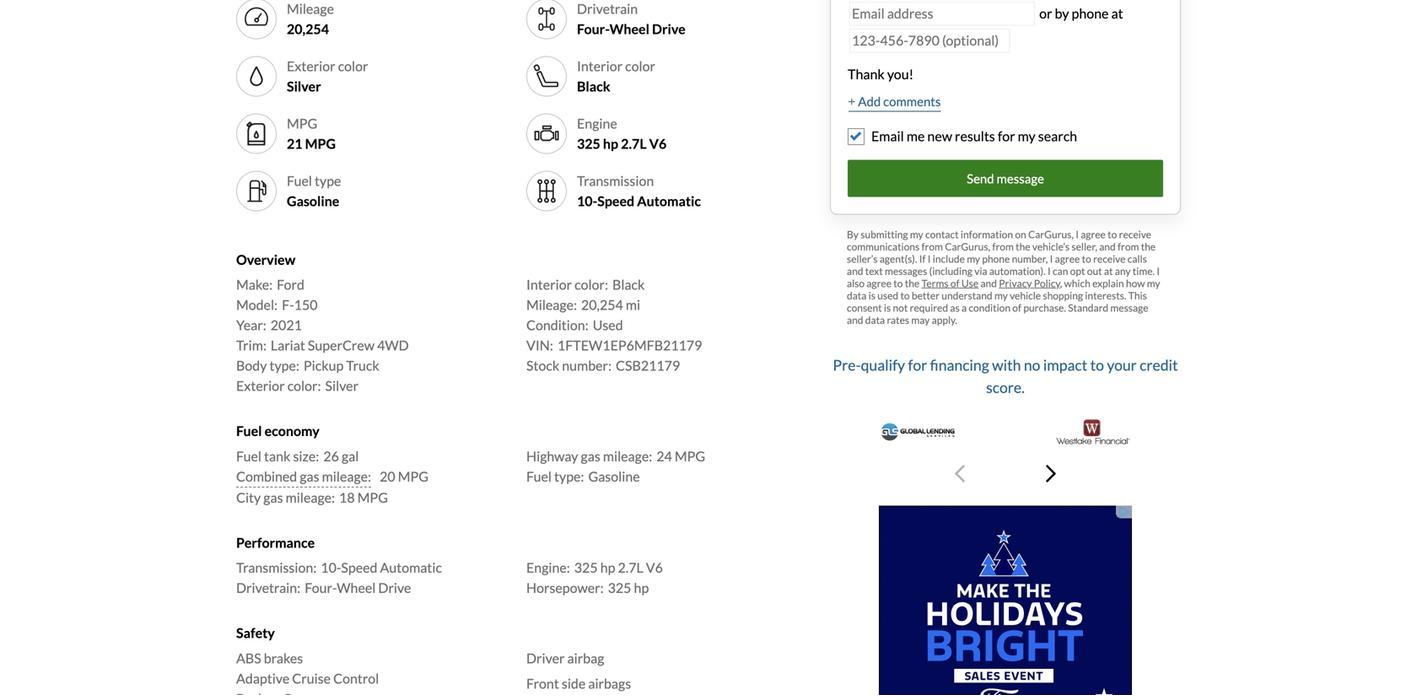 Task type: describe. For each thing, give the bounding box(es) containing it.
thank
[[848, 66, 885, 82]]

interior color black
[[577, 58, 656, 94]]

fuel for fuel tank size: 26 gal combined gas mileage: 20 mpg city gas mileage: 18 mpg
[[236, 448, 262, 464]]

by
[[1055, 5, 1069, 22]]

fuel for fuel economy
[[236, 423, 262, 439]]

20,254 inside interior color: black mileage: 20,254 mi condition: used vin: 1ftew1ep6mfb21179 stock number: csb21179
[[581, 297, 623, 313]]

agent(s).
[[880, 253, 917, 265]]

at inside by submitting my contact information on cargurus, i agree to receive communications from cargurus, from the vehicle's seller, and from the seller's agent(s). if i include my phone number, i agree to receive calls and text messages (including via automation). i can opt out at any time. i also agree to the
[[1104, 265, 1113, 277]]

exterior inside exterior color silver
[[287, 58, 335, 74]]

1 vertical spatial agree
[[1055, 253, 1080, 265]]

exterior color image
[[243, 63, 270, 90]]

my up if
[[910, 228, 924, 241]]

2 from from the left
[[993, 241, 1014, 253]]

2.7l for engine 325 hp 2.7l v6
[[621, 135, 647, 152]]

qualify
[[861, 356, 905, 374]]

vin:
[[526, 337, 553, 354]]

mileage: inside highway gas mileage: 24 mpg fuel type: gasoline
[[603, 448, 652, 464]]

engine:
[[526, 559, 570, 576]]

transmission
[[577, 173, 654, 189]]

20
[[380, 468, 395, 485]]

understand
[[942, 289, 993, 302]]

Phone (optional) telephone field
[[850, 29, 1010, 53]]

1 horizontal spatial the
[[1016, 241, 1031, 253]]

can
[[1053, 265, 1068, 277]]

speed for transmission
[[598, 193, 635, 209]]

0 vertical spatial data
[[847, 289, 867, 302]]

rates
[[887, 314, 910, 326]]

my left search
[[1018, 128, 1036, 144]]

to inside "pre-qualify for financing with no impact to your credit score."
[[1091, 356, 1104, 374]]

21
[[287, 135, 303, 152]]

0 horizontal spatial the
[[905, 277, 920, 289]]

2 vertical spatial mileage:
[[286, 489, 335, 506]]

fuel for fuel type gasoline
[[287, 173, 312, 189]]

1 horizontal spatial gas
[[300, 468, 319, 485]]

ford
[[277, 276, 305, 293]]

transmission: 10-speed automatic drivetrain: four-wheel drive
[[236, 559, 442, 596]]

email
[[872, 128, 904, 144]]

with
[[992, 356, 1021, 374]]

fuel type image
[[243, 178, 270, 205]]

0 vertical spatial agree
[[1081, 228, 1106, 241]]

score.
[[986, 378, 1025, 396]]

1 vertical spatial mileage:
[[322, 468, 371, 485]]

2 vertical spatial gas
[[263, 489, 283, 506]]

how
[[1126, 277, 1145, 289]]

chevron left image
[[955, 464, 965, 484]]

1 horizontal spatial is
[[884, 302, 891, 314]]

2 vertical spatial hp
[[634, 580, 649, 596]]

seller,
[[1072, 241, 1098, 253]]

send message
[[967, 171, 1044, 186]]

mpg right 21
[[305, 135, 336, 152]]

and inside the , which explain how my data is used to better understand my vehicle shopping interests. this consent is not required as a condition of purchase. standard message and data rates may apply.
[[847, 314, 864, 326]]

hp for engine:
[[600, 559, 615, 576]]

transmission 10-speed automatic
[[577, 173, 701, 209]]

mileage 20,254
[[287, 0, 334, 37]]

number,
[[1012, 253, 1048, 265]]

engine: 325 hp 2.7l v6 horsepower: 325 hp
[[526, 559, 663, 596]]

year:
[[236, 317, 266, 333]]

airbag
[[567, 650, 604, 666]]

phone inside by submitting my contact information on cargurus, i agree to receive communications from cargurus, from the vehicle's seller, and from the seller's agent(s). if i include my phone number, i agree to receive calls and text messages (including via automation). i can opt out at any time. i also agree to the
[[982, 253, 1010, 265]]

four- inside transmission: 10-speed automatic drivetrain: four-wheel drive
[[305, 580, 337, 596]]

overview
[[236, 251, 295, 268]]

may
[[912, 314, 930, 326]]

wheel inside transmission: 10-speed automatic drivetrain: four-wheel drive
[[337, 580, 376, 596]]

black for color
[[577, 78, 611, 94]]

abs brakes adaptive cruise control
[[236, 650, 379, 687]]

airbags
[[588, 675, 631, 692]]

supercrew
[[308, 337, 375, 354]]

10- for transmission:
[[321, 559, 341, 576]]

to down 'agent(s).' on the top right of the page
[[894, 277, 903, 289]]

1 horizontal spatial for
[[998, 128, 1015, 144]]

0 vertical spatial at
[[1112, 5, 1124, 22]]

information
[[961, 228, 1013, 241]]

this
[[1129, 289, 1147, 302]]

and right use
[[981, 277, 997, 289]]

fuel type gasoline
[[287, 173, 341, 209]]

automation).
[[990, 265, 1046, 277]]

mpg 21 mpg
[[287, 115, 336, 152]]

city
[[236, 489, 261, 506]]

message inside button
[[997, 171, 1044, 186]]

color: inside the make: ford model: f-150 year: 2021 trim: lariat supercrew 4wd body type: pickup truck exterior color: silver
[[287, 378, 321, 394]]

vehicle
[[1010, 289, 1041, 302]]

highway gas mileage: 24 mpg fuel type: gasoline
[[526, 448, 705, 485]]

not
[[893, 302, 908, 314]]

gasoline inside fuel type gasoline
[[287, 193, 339, 209]]

,
[[1060, 277, 1062, 289]]

by submitting my contact information on cargurus, i agree to receive communications from cargurus, from the vehicle's seller, and from the seller's agent(s). if i include my phone number, i agree to receive calls and text messages (including via automation). i can opt out at any time. i also agree to the
[[847, 228, 1160, 289]]

abs
[[236, 650, 261, 666]]

speed for transmission:
[[341, 559, 378, 576]]

control
[[333, 670, 379, 687]]

0 horizontal spatial cargurus,
[[945, 241, 991, 253]]

drivetrain four-wheel drive
[[577, 0, 686, 37]]

2 vertical spatial agree
[[867, 277, 892, 289]]

mpg right 20
[[398, 468, 429, 485]]

vehicle's
[[1033, 241, 1070, 253]]

opt
[[1070, 265, 1085, 277]]

time.
[[1133, 265, 1155, 277]]

financing
[[930, 356, 989, 374]]

out
[[1087, 265, 1102, 277]]

silver inside the make: ford model: f-150 year: 2021 trim: lariat supercrew 4wd body type: pickup truck exterior color: silver
[[325, 378, 359, 394]]

front side airbags
[[526, 675, 631, 692]]

for inside "pre-qualify for financing with no impact to your credit score."
[[908, 356, 927, 374]]

10- for transmission
[[577, 193, 598, 209]]

0 horizontal spatial is
[[869, 289, 876, 302]]

email me new results for my search
[[872, 128, 1077, 144]]

credit
[[1140, 356, 1178, 374]]

make: ford model: f-150 year: 2021 trim: lariat supercrew 4wd body type: pickup truck exterior color: silver
[[236, 276, 409, 394]]

325 for engine
[[577, 135, 601, 152]]

text
[[865, 265, 883, 277]]

engine
[[577, 115, 617, 132]]

mi
[[626, 297, 640, 313]]

also
[[847, 277, 865, 289]]

side
[[562, 675, 586, 692]]

0 vertical spatial of
[[951, 277, 960, 289]]

thank you!
[[848, 66, 914, 82]]

0 vertical spatial receive
[[1119, 228, 1152, 241]]

add comments button
[[848, 91, 942, 113]]

terms
[[922, 277, 949, 289]]

impact
[[1044, 356, 1088, 374]]

1 vertical spatial receive
[[1094, 253, 1126, 265]]

interior color image
[[533, 63, 560, 90]]

f-
[[282, 297, 294, 313]]

hp for engine
[[603, 135, 619, 152]]

a
[[962, 302, 967, 314]]

color for exterior color silver
[[338, 58, 368, 74]]

my left vehicle
[[995, 289, 1008, 302]]

brakes
[[264, 650, 303, 666]]

four- inside drivetrain four-wheel drive
[[577, 21, 610, 37]]

used
[[878, 289, 899, 302]]

325 for engine:
[[574, 559, 598, 576]]

to right seller,
[[1108, 228, 1117, 241]]

no
[[1024, 356, 1041, 374]]

your
[[1107, 356, 1137, 374]]

make:
[[236, 276, 273, 293]]



Task type: locate. For each thing, give the bounding box(es) containing it.
Email address email field
[[850, 2, 1035, 26]]

2 horizontal spatial agree
[[1081, 228, 1106, 241]]

fuel inside highway gas mileage: 24 mpg fuel type: gasoline
[[526, 468, 552, 485]]

and
[[1100, 241, 1116, 253], [847, 265, 864, 277], [981, 277, 997, 289], [847, 314, 864, 326]]

message down how
[[1111, 302, 1149, 314]]

1 vertical spatial phone
[[982, 253, 1010, 265]]

color: up used
[[575, 276, 608, 293]]

pre-qualify for financing with no impact to your credit score.
[[833, 356, 1178, 396]]

0 vertical spatial 10-
[[577, 193, 598, 209]]

type: down highway
[[554, 468, 584, 485]]

mpg right '18'
[[357, 489, 388, 506]]

used
[[593, 317, 623, 333]]

10- right the transmission:
[[321, 559, 341, 576]]

add
[[858, 94, 881, 109]]

wheel inside drivetrain four-wheel drive
[[610, 21, 650, 37]]

1 vertical spatial of
[[1013, 302, 1022, 314]]

of down privacy
[[1013, 302, 1022, 314]]

0 horizontal spatial wheel
[[337, 580, 376, 596]]

fuel left the economy
[[236, 423, 262, 439]]

my right include
[[967, 253, 980, 265]]

type: inside the make: ford model: f-150 year: 2021 trim: lariat supercrew 4wd body type: pickup truck exterior color: silver
[[270, 357, 299, 374]]

black up engine
[[577, 78, 611, 94]]

shopping
[[1043, 289, 1083, 302]]

color: inside interior color: black mileage: 20,254 mi condition: used vin: 1ftew1ep6mfb21179 stock number: csb21179
[[575, 276, 608, 293]]

, which explain how my data is used to better understand my vehicle shopping interests. this consent is not required as a condition of purchase. standard message and data rates may apply.
[[847, 277, 1161, 326]]

color inside interior color black
[[625, 58, 656, 74]]

standard
[[1068, 302, 1109, 314]]

at right by
[[1112, 5, 1124, 22]]

exterior down body
[[236, 378, 285, 394]]

0 horizontal spatial 20,254
[[287, 21, 329, 37]]

interior for interior color black
[[577, 58, 623, 74]]

receive up explain
[[1094, 253, 1126, 265]]

mileage: left '18'
[[286, 489, 335, 506]]

drivetrain:
[[236, 580, 301, 596]]

type: inside highway gas mileage: 24 mpg fuel type: gasoline
[[554, 468, 584, 485]]

interests.
[[1085, 289, 1127, 302]]

1 horizontal spatial type:
[[554, 468, 584, 485]]

for
[[998, 128, 1015, 144], [908, 356, 927, 374]]

1 horizontal spatial phone
[[1072, 5, 1109, 22]]

0 vertical spatial phone
[[1072, 5, 1109, 22]]

4wd
[[377, 337, 409, 354]]

use
[[962, 277, 979, 289]]

i right the number,
[[1050, 253, 1053, 265]]

mpg right the 24
[[675, 448, 705, 464]]

mpg inside highway gas mileage: 24 mpg fuel type: gasoline
[[675, 448, 705, 464]]

1 horizontal spatial from
[[993, 241, 1014, 253]]

1 vertical spatial gasoline
[[588, 468, 640, 485]]

1 horizontal spatial four-
[[577, 21, 610, 37]]

drivetrain image
[[533, 5, 560, 32]]

v6 inside engine: 325 hp 2.7l v6 horsepower: 325 hp
[[646, 559, 663, 576]]

1 vertical spatial color:
[[287, 378, 321, 394]]

1 horizontal spatial exterior
[[287, 58, 335, 74]]

gas down size: at the left bottom of page
[[300, 468, 319, 485]]

1 vertical spatial black
[[613, 276, 645, 293]]

mileage: down gal
[[322, 468, 371, 485]]

325 up horsepower:
[[574, 559, 598, 576]]

0 vertical spatial four-
[[577, 21, 610, 37]]

lariat
[[271, 337, 305, 354]]

0 horizontal spatial agree
[[867, 277, 892, 289]]

type: down lariat at the left
[[270, 357, 299, 374]]

hp inside engine 325 hp 2.7l v6
[[603, 135, 619, 152]]

hp
[[603, 135, 619, 152], [600, 559, 615, 576], [634, 580, 649, 596]]

receive up calls
[[1119, 228, 1152, 241]]

2.7l up transmission
[[621, 135, 647, 152]]

2.7l inside engine: 325 hp 2.7l v6 horsepower: 325 hp
[[618, 559, 644, 576]]

1 vertical spatial drive
[[378, 580, 411, 596]]

black inside interior color black
[[577, 78, 611, 94]]

0 vertical spatial automatic
[[637, 193, 701, 209]]

message inside the , which explain how my data is used to better understand my vehicle shopping interests. this consent is not required as a condition of purchase. standard message and data rates may apply.
[[1111, 302, 1149, 314]]

phone right by
[[1072, 5, 1109, 22]]

color: down pickup
[[287, 378, 321, 394]]

1 vertical spatial 2.7l
[[618, 559, 644, 576]]

10- inside transmission: 10-speed automatic drivetrain: four-wheel drive
[[321, 559, 341, 576]]

fuel down highway
[[526, 468, 552, 485]]

mpg up 21
[[287, 115, 317, 132]]

fuel inside fuel type gasoline
[[287, 173, 312, 189]]

seller's
[[847, 253, 878, 265]]

2.7l
[[621, 135, 647, 152], [618, 559, 644, 576]]

0 horizontal spatial phone
[[982, 253, 1010, 265]]

1 horizontal spatial speed
[[598, 193, 635, 209]]

1 horizontal spatial color:
[[575, 276, 608, 293]]

0 horizontal spatial speed
[[341, 559, 378, 576]]

0 horizontal spatial 10-
[[321, 559, 341, 576]]

fuel left type in the top left of the page
[[287, 173, 312, 189]]

to right used
[[901, 289, 910, 302]]

hp right horsepower:
[[634, 580, 649, 596]]

to
[[1108, 228, 1117, 241], [1082, 253, 1092, 265], [894, 277, 903, 289], [901, 289, 910, 302], [1091, 356, 1104, 374]]

325 down engine
[[577, 135, 601, 152]]

for right results
[[998, 128, 1015, 144]]

325 inside engine 325 hp 2.7l v6
[[577, 135, 601, 152]]

or by phone at
[[1040, 5, 1124, 22]]

1 horizontal spatial wheel
[[610, 21, 650, 37]]

body
[[236, 357, 267, 374]]

1 horizontal spatial cargurus,
[[1028, 228, 1074, 241]]

325 right horsepower:
[[608, 580, 631, 596]]

150
[[294, 297, 318, 313]]

is left the not
[[884, 302, 891, 314]]

better
[[912, 289, 940, 302]]

fuel tank size: 26 gal combined gas mileage: 20 mpg city gas mileage: 18 mpg
[[236, 448, 429, 506]]

cargurus, right on
[[1028, 228, 1074, 241]]

privacy
[[999, 277, 1032, 289]]

agree right the also
[[867, 277, 892, 289]]

i right if
[[928, 253, 931, 265]]

from up 'any'
[[1118, 241, 1139, 253]]

black inside interior color: black mileage: 20,254 mi condition: used vin: 1ftew1ep6mfb21179 stock number: csb21179
[[613, 276, 645, 293]]

gas right highway
[[581, 448, 601, 464]]

speed down transmission
[[598, 193, 635, 209]]

consent
[[847, 302, 882, 314]]

1 horizontal spatial 10-
[[577, 193, 598, 209]]

data left rates
[[865, 314, 885, 326]]

0 vertical spatial hp
[[603, 135, 619, 152]]

1 horizontal spatial agree
[[1055, 253, 1080, 265]]

mileage:
[[526, 297, 577, 313]]

2.7l for engine: 325 hp 2.7l v6 horsepower: 325 hp
[[618, 559, 644, 576]]

v6 for engine: 325 hp 2.7l v6 horsepower: 325 hp
[[646, 559, 663, 576]]

color inside exterior color silver
[[338, 58, 368, 74]]

i right 'vehicle's' at right top
[[1076, 228, 1079, 241]]

front
[[526, 675, 559, 692]]

1 vertical spatial speed
[[341, 559, 378, 576]]

0 vertical spatial 2.7l
[[621, 135, 647, 152]]

0 vertical spatial message
[[997, 171, 1044, 186]]

0 vertical spatial 325
[[577, 135, 601, 152]]

drive inside transmission: 10-speed automatic drivetrain: four-wheel drive
[[378, 580, 411, 596]]

1 vertical spatial 325
[[574, 559, 598, 576]]

contact
[[926, 228, 959, 241]]

2 color from the left
[[625, 58, 656, 74]]

type:
[[270, 357, 299, 374], [554, 468, 584, 485]]

horsepower:
[[526, 580, 604, 596]]

fuel economy
[[236, 423, 320, 439]]

mileage:
[[603, 448, 652, 464], [322, 468, 371, 485], [286, 489, 335, 506]]

fuel
[[287, 173, 312, 189], [236, 423, 262, 439], [236, 448, 262, 464], [526, 468, 552, 485]]

exterior color silver
[[287, 58, 368, 94]]

0 horizontal spatial gasoline
[[287, 193, 339, 209]]

data down text
[[847, 289, 867, 302]]

you!
[[887, 66, 914, 82]]

or
[[1040, 5, 1052, 22]]

automatic for transmission: 10-speed automatic drivetrain: four-wheel drive
[[380, 559, 442, 576]]

speed inside transmission 10-speed automatic
[[598, 193, 635, 209]]

send message button
[[848, 160, 1163, 197]]

driver
[[526, 650, 565, 666]]

me
[[907, 128, 925, 144]]

interior color: black mileage: 20,254 mi condition: used vin: 1ftew1ep6mfb21179 stock number: csb21179
[[526, 276, 702, 374]]

10- down transmission
[[577, 193, 598, 209]]

1 vertical spatial gas
[[300, 468, 319, 485]]

v6
[[649, 135, 667, 152], [646, 559, 663, 576]]

add comments
[[858, 94, 941, 109]]

safety
[[236, 625, 275, 641]]

type
[[315, 173, 341, 189]]

1 horizontal spatial interior
[[577, 58, 623, 74]]

2021
[[271, 317, 302, 333]]

0 horizontal spatial color:
[[287, 378, 321, 394]]

0 vertical spatial gas
[[581, 448, 601, 464]]

interior
[[577, 58, 623, 74], [526, 276, 572, 293]]

i right the time. at the right of page
[[1157, 265, 1160, 277]]

wheel
[[610, 21, 650, 37], [337, 580, 376, 596]]

advertisement region
[[879, 506, 1132, 695]]

color
[[338, 58, 368, 74], [625, 58, 656, 74]]

0 vertical spatial wheel
[[610, 21, 650, 37]]

gasoline inside highway gas mileage: 24 mpg fuel type: gasoline
[[588, 468, 640, 485]]

i left can
[[1048, 265, 1051, 277]]

message right send
[[997, 171, 1044, 186]]

3 from from the left
[[1118, 241, 1139, 253]]

stock
[[526, 357, 560, 374]]

the left terms
[[905, 277, 920, 289]]

on
[[1015, 228, 1027, 241]]

condition
[[969, 302, 1011, 314]]

2.7l right engine:
[[618, 559, 644, 576]]

driver airbag
[[526, 650, 604, 666]]

1 horizontal spatial black
[[613, 276, 645, 293]]

1 vertical spatial four-
[[305, 580, 337, 596]]

1 vertical spatial 10-
[[321, 559, 341, 576]]

speed inside transmission: 10-speed automatic drivetrain: four-wheel drive
[[341, 559, 378, 576]]

black for color:
[[613, 276, 645, 293]]

four- down drivetrain
[[577, 21, 610, 37]]

size:
[[293, 448, 319, 464]]

0 horizontal spatial automatic
[[380, 559, 442, 576]]

from up (including
[[922, 241, 943, 253]]

1 horizontal spatial 20,254
[[581, 297, 623, 313]]

data
[[847, 289, 867, 302], [865, 314, 885, 326]]

silver down pickup
[[325, 378, 359, 394]]

truck
[[346, 357, 379, 374]]

0 horizontal spatial from
[[922, 241, 943, 253]]

gasoline
[[287, 193, 339, 209], [588, 468, 640, 485]]

gas inside highway gas mileage: 24 mpg fuel type: gasoline
[[581, 448, 601, 464]]

0 horizontal spatial type:
[[270, 357, 299, 374]]

0 horizontal spatial message
[[997, 171, 1044, 186]]

fuel up the combined
[[236, 448, 262, 464]]

0 vertical spatial black
[[577, 78, 611, 94]]

0 vertical spatial v6
[[649, 135, 667, 152]]

and left text
[[847, 265, 864, 277]]

from left on
[[993, 241, 1014, 253]]

calls
[[1128, 253, 1147, 265]]

10- inside transmission 10-speed automatic
[[577, 193, 598, 209]]

silver up mpg 21 mpg
[[287, 78, 321, 94]]

to up which
[[1082, 253, 1092, 265]]

message
[[997, 171, 1044, 186], [1111, 302, 1149, 314]]

20,254 up used
[[581, 297, 623, 313]]

send
[[967, 171, 994, 186]]

cruise
[[292, 670, 331, 687]]

new
[[928, 128, 953, 144]]

messages
[[885, 265, 927, 277]]

is left used
[[869, 289, 876, 302]]

0 vertical spatial 20,254
[[287, 21, 329, 37]]

automatic inside transmission 10-speed automatic
[[637, 193, 701, 209]]

1 vertical spatial v6
[[646, 559, 663, 576]]

0 horizontal spatial four-
[[305, 580, 337, 596]]

1 color from the left
[[338, 58, 368, 74]]

mpg
[[287, 115, 317, 132], [305, 135, 336, 152], [675, 448, 705, 464], [398, 468, 429, 485], [357, 489, 388, 506]]

0 horizontal spatial black
[[577, 78, 611, 94]]

0 horizontal spatial interior
[[526, 276, 572, 293]]

0 vertical spatial for
[[998, 128, 1015, 144]]

0 horizontal spatial of
[[951, 277, 960, 289]]

2 vertical spatial 325
[[608, 580, 631, 596]]

black up mi
[[613, 276, 645, 293]]

silver inside exterior color silver
[[287, 78, 321, 94]]

0 vertical spatial exterior
[[287, 58, 335, 74]]

0 horizontal spatial for
[[908, 356, 927, 374]]

my right how
[[1147, 277, 1161, 289]]

0 vertical spatial drive
[[652, 21, 686, 37]]

the up the time. at the right of page
[[1141, 241, 1156, 253]]

0 horizontal spatial drive
[[378, 580, 411, 596]]

1 vertical spatial message
[[1111, 302, 1149, 314]]

at right out
[[1104, 265, 1113, 277]]

20,254 down mileage
[[287, 21, 329, 37]]

20,254 inside mileage 20,254
[[287, 21, 329, 37]]

mpg image
[[243, 120, 270, 147]]

mileage: left the 24
[[603, 448, 652, 464]]

drivetrain
[[577, 0, 638, 17]]

as
[[950, 302, 960, 314]]

exterior down mileage 20,254
[[287, 58, 335, 74]]

0 vertical spatial speed
[[598, 193, 635, 209]]

transmission image
[[533, 178, 560, 205]]

1 from from the left
[[922, 241, 943, 253]]

mileage image
[[243, 5, 270, 32]]

2 horizontal spatial from
[[1118, 241, 1139, 253]]

2.7l inside engine 325 hp 2.7l v6
[[621, 135, 647, 152]]

interior up mileage: at left
[[526, 276, 572, 293]]

hp up horsepower:
[[600, 559, 615, 576]]

0 vertical spatial silver
[[287, 78, 321, 94]]

for right qualify
[[908, 356, 927, 374]]

0 vertical spatial gasoline
[[287, 193, 339, 209]]

chevron right image
[[1046, 464, 1056, 484]]

interior inside interior color black
[[577, 58, 623, 74]]

interior right interior color image
[[577, 58, 623, 74]]

required
[[910, 302, 948, 314]]

1 vertical spatial at
[[1104, 265, 1113, 277]]

agree up out
[[1081, 228, 1106, 241]]

1 vertical spatial type:
[[554, 468, 584, 485]]

cargurus, up via at the right of the page
[[945, 241, 991, 253]]

phone up terms of use and privacy policy at the right top of the page
[[982, 253, 1010, 265]]

comments
[[883, 94, 941, 109]]

adaptive
[[236, 670, 290, 687]]

color for interior color black
[[625, 58, 656, 74]]

the up automation).
[[1016, 241, 1031, 253]]

to left your
[[1091, 356, 1104, 374]]

1 horizontal spatial gasoline
[[588, 468, 640, 485]]

v6 inside engine 325 hp 2.7l v6
[[649, 135, 667, 152]]

1 vertical spatial silver
[[325, 378, 359, 394]]

privacy policy link
[[999, 277, 1060, 289]]

automatic for transmission 10-speed automatic
[[637, 193, 701, 209]]

1 horizontal spatial silver
[[325, 378, 359, 394]]

by
[[847, 228, 859, 241]]

10-
[[577, 193, 598, 209], [321, 559, 341, 576]]

agree
[[1081, 228, 1106, 241], [1055, 253, 1080, 265], [867, 277, 892, 289]]

to inside the , which explain how my data is used to better understand my vehicle shopping interests. this consent is not required as a condition of purchase. standard message and data rates may apply.
[[901, 289, 910, 302]]

1 vertical spatial automatic
[[380, 559, 442, 576]]

is
[[869, 289, 876, 302], [884, 302, 891, 314]]

hp down engine
[[603, 135, 619, 152]]

fuel inside the fuel tank size: 26 gal combined gas mileage: 20 mpg city gas mileage: 18 mpg
[[236, 448, 262, 464]]

plus image
[[849, 97, 855, 106]]

highway
[[526, 448, 578, 464]]

2 horizontal spatial the
[[1141, 241, 1156, 253]]

1 vertical spatial for
[[908, 356, 927, 374]]

of left use
[[951, 277, 960, 289]]

drive inside drivetrain four-wheel drive
[[652, 21, 686, 37]]

1 vertical spatial interior
[[526, 276, 572, 293]]

agree up , on the right top of page
[[1055, 253, 1080, 265]]

0 horizontal spatial gas
[[263, 489, 283, 506]]

1 horizontal spatial drive
[[652, 21, 686, 37]]

if
[[919, 253, 926, 265]]

1 horizontal spatial color
[[625, 58, 656, 74]]

0 vertical spatial type:
[[270, 357, 299, 374]]

terms of use and privacy policy
[[922, 277, 1060, 289]]

trim:
[[236, 337, 267, 354]]

and right seller,
[[1100, 241, 1116, 253]]

1 vertical spatial 20,254
[[581, 297, 623, 313]]

and down the also
[[847, 314, 864, 326]]

interior inside interior color: black mileage: 20,254 mi condition: used vin: 1ftew1ep6mfb21179 stock number: csb21179
[[526, 276, 572, 293]]

engine image
[[533, 120, 560, 147]]

policy
[[1034, 277, 1060, 289]]

gas down the combined
[[263, 489, 283, 506]]

1 vertical spatial data
[[865, 314, 885, 326]]

four- down the transmission:
[[305, 580, 337, 596]]

of inside the , which explain how my data is used to better understand my vehicle shopping interests. this consent is not required as a condition of purchase. standard message and data rates may apply.
[[1013, 302, 1022, 314]]

automatic inside transmission: 10-speed automatic drivetrain: four-wheel drive
[[380, 559, 442, 576]]

number:
[[562, 357, 612, 374]]

speed down '18'
[[341, 559, 378, 576]]

v6 for engine 325 hp 2.7l v6
[[649, 135, 667, 152]]

exterior inside the make: ford model: f-150 year: 2021 trim: lariat supercrew 4wd body type: pickup truck exterior color: silver
[[236, 378, 285, 394]]

interior for interior color: black mileage: 20,254 mi condition: used vin: 1ftew1ep6mfb21179 stock number: csb21179
[[526, 276, 572, 293]]



Task type: vqa. For each thing, say whether or not it's contained in the screenshot.
the right about
no



